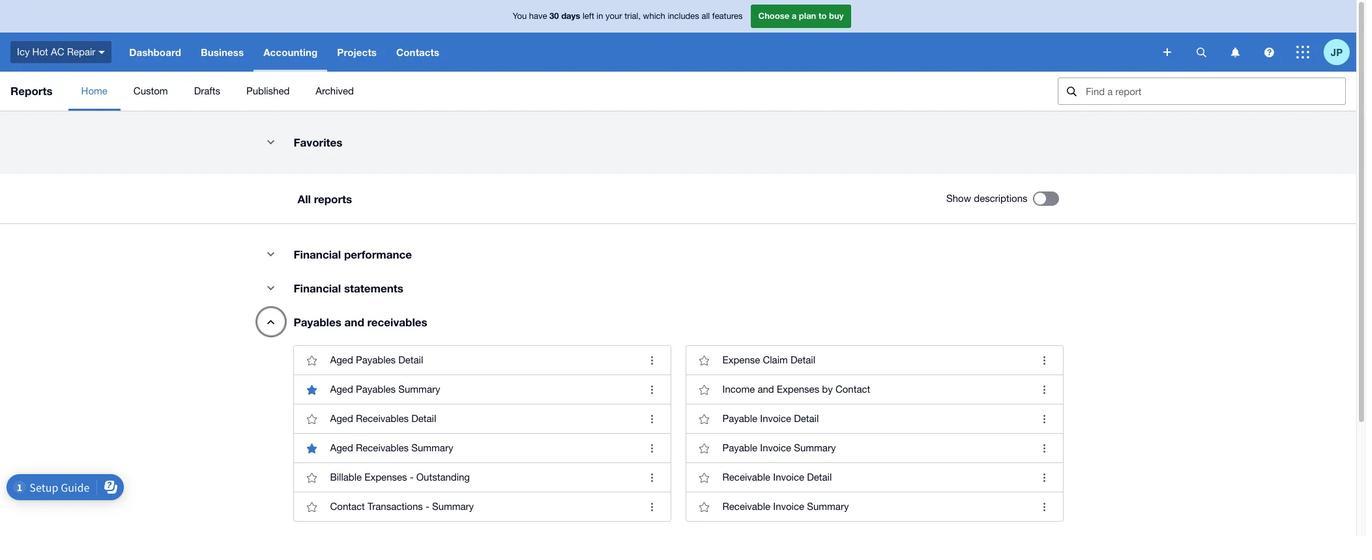 Task type: vqa. For each thing, say whether or not it's contained in the screenshot.
- to the left
yes



Task type: locate. For each thing, give the bounding box(es) containing it.
payables
[[294, 316, 341, 329], [356, 355, 396, 366], [356, 384, 396, 395]]

detail for expense claim detail
[[791, 355, 816, 366]]

0 vertical spatial and
[[345, 316, 364, 329]]

aged receivables detail link
[[294, 404, 670, 434]]

0 vertical spatial payable
[[723, 413, 758, 424]]

more options image inside the expense claim detail link
[[1032, 347, 1058, 374]]

published
[[246, 85, 290, 96]]

favorite image inside 'income and expenses by contact' link
[[691, 377, 717, 403]]

3 aged from the top
[[330, 413, 353, 424]]

aged down payables and receivables
[[330, 355, 353, 366]]

collapse report group image for financial performance
[[258, 241, 284, 267]]

favorite image
[[691, 347, 717, 374], [691, 406, 717, 432], [299, 465, 325, 491]]

business
[[201, 46, 244, 58]]

have
[[529, 11, 547, 21]]

1 vertical spatial favorite image
[[691, 406, 717, 432]]

1 horizontal spatial -
[[426, 501, 429, 512]]

1 vertical spatial financial
[[294, 282, 341, 295]]

receivables for detail
[[356, 413, 409, 424]]

aged down "aged payables summary"
[[330, 413, 353, 424]]

1 horizontal spatial contact
[[836, 384, 870, 395]]

summary up outstanding
[[411, 443, 453, 454]]

detail down income and expenses by contact
[[794, 413, 819, 424]]

in
[[597, 11, 603, 21]]

payable for payable invoice summary
[[723, 443, 758, 454]]

detail for aged receivables detail
[[411, 413, 436, 424]]

projects button
[[327, 33, 387, 72]]

financial statements
[[294, 282, 403, 295]]

0 vertical spatial -
[[410, 472, 414, 483]]

invoice for payable invoice summary
[[760, 443, 791, 454]]

includes
[[668, 11, 699, 21]]

invoice for payable invoice detail
[[760, 413, 791, 424]]

expenses left the by
[[777, 384, 820, 395]]

1 vertical spatial payables
[[356, 355, 396, 366]]

contacts button
[[387, 33, 449, 72]]

your
[[606, 11, 622, 21]]

aged receivables detail
[[330, 413, 436, 424]]

favorite image for aged receivables detail
[[299, 406, 325, 432]]

detail inside payable invoice detail 'link'
[[794, 413, 819, 424]]

receivable
[[723, 472, 771, 483], [723, 501, 771, 512]]

detail
[[398, 355, 423, 366], [791, 355, 816, 366], [411, 413, 436, 424], [794, 413, 819, 424], [807, 472, 832, 483]]

remove favorite image
[[299, 377, 325, 403], [299, 435, 325, 462]]

remove favorite image inside the aged receivables summary link
[[299, 435, 325, 462]]

1 vertical spatial receivables
[[356, 443, 409, 454]]

payables inside aged payables summary link
[[356, 384, 396, 395]]

None field
[[1058, 78, 1346, 105]]

to
[[819, 11, 827, 21]]

you have 30 days left in your trial, which includes all features
[[513, 11, 743, 21]]

more options image for contact transactions - summary
[[639, 494, 665, 520]]

and down 'financial statements'
[[345, 316, 364, 329]]

payable down payable invoice detail
[[723, 443, 758, 454]]

more options image inside "payable invoice summary" link
[[1032, 435, 1058, 462]]

buy
[[829, 11, 844, 21]]

1 vertical spatial payable
[[723, 443, 758, 454]]

1 horizontal spatial svg image
[[1297, 46, 1310, 59]]

more options image
[[1032, 377, 1058, 403], [639, 406, 665, 432], [1032, 406, 1058, 432], [639, 435, 665, 462], [639, 465, 665, 491], [1032, 494, 1058, 520]]

descriptions
[[974, 193, 1028, 204]]

favorite image for billable expenses - outstanding
[[299, 465, 325, 491]]

1 vertical spatial remove favorite image
[[299, 435, 325, 462]]

30
[[550, 11, 559, 21]]

invoice for receivable invoice summary
[[773, 501, 804, 512]]

0 vertical spatial collapse report group image
[[258, 241, 284, 267]]

drafts
[[194, 85, 220, 96]]

contact
[[836, 384, 870, 395], [330, 501, 365, 512]]

payable invoice summary link
[[686, 434, 1063, 463]]

collapse report group image
[[258, 241, 284, 267], [258, 275, 284, 301]]

payable invoice detail link
[[686, 404, 1063, 434]]

detail for aged payables detail
[[398, 355, 423, 366]]

more options image inside 'income and expenses by contact' link
[[1032, 377, 1058, 403]]

1 vertical spatial expenses
[[365, 472, 407, 483]]

financial
[[294, 248, 341, 261], [294, 282, 341, 295]]

1 vertical spatial receivable
[[723, 501, 771, 512]]

2 financial from the top
[[294, 282, 341, 295]]

invoice up payable invoice summary
[[760, 413, 791, 424]]

more options image inside receivable invoice summary link
[[1032, 494, 1058, 520]]

favorite image for expense claim detail
[[691, 347, 717, 374]]

favorite image for payable invoice summary
[[691, 435, 717, 462]]

detail right claim
[[791, 355, 816, 366]]

detail inside the receivable invoice detail link
[[807, 472, 832, 483]]

payable invoice detail
[[723, 413, 819, 424]]

- for expenses
[[410, 472, 414, 483]]

receivables down "aged payables summary"
[[356, 413, 409, 424]]

detail inside the aged receivables detail link
[[411, 413, 436, 424]]

financial up 'financial statements'
[[294, 248, 341, 261]]

1 receivable from the top
[[723, 472, 771, 483]]

navigation containing dashboard
[[119, 33, 1155, 72]]

summary up the aged receivables detail
[[398, 384, 440, 395]]

collapse report group image
[[258, 129, 284, 155]]

payable invoice summary
[[723, 443, 836, 454]]

all reports
[[298, 192, 352, 206]]

aged payables detail
[[330, 355, 423, 366]]

detail up aged receivables summary
[[411, 413, 436, 424]]

hot
[[32, 46, 48, 57]]

and
[[345, 316, 364, 329], [758, 384, 774, 395]]

2 vertical spatial payables
[[356, 384, 396, 395]]

2 payable from the top
[[723, 443, 758, 454]]

expense claim detail
[[723, 355, 816, 366]]

aged payables summary link
[[294, 375, 670, 404]]

2 receivable from the top
[[723, 501, 771, 512]]

more options image for receivable invoice summary
[[1032, 494, 1058, 520]]

summary up the receivable invoice detail
[[794, 443, 836, 454]]

svg image
[[1297, 46, 1310, 59], [1264, 47, 1274, 57]]

more options image
[[639, 347, 665, 374], [1032, 347, 1058, 374], [639, 377, 665, 403], [1032, 435, 1058, 462], [1032, 465, 1058, 491], [639, 494, 665, 520]]

1 payable from the top
[[723, 413, 758, 424]]

payables up "aged payables summary"
[[356, 355, 396, 366]]

ac
[[51, 46, 64, 57]]

payables for aged payables detail
[[356, 355, 396, 366]]

detail inside aged payables detail link
[[398, 355, 423, 366]]

1 vertical spatial -
[[426, 501, 429, 512]]

contact down billable
[[330, 501, 365, 512]]

4 aged from the top
[[330, 443, 353, 454]]

1 receivables from the top
[[356, 413, 409, 424]]

custom link
[[120, 72, 181, 111]]

1 aged from the top
[[330, 355, 353, 366]]

0 horizontal spatial -
[[410, 472, 414, 483]]

2 remove favorite image from the top
[[299, 435, 325, 462]]

more options image for aged payables detail
[[639, 347, 665, 374]]

receivable inside the receivable invoice detail link
[[723, 472, 771, 483]]

payable down income
[[723, 413, 758, 424]]

2 aged from the top
[[330, 384, 353, 395]]

1 collapse report group image from the top
[[258, 241, 284, 267]]

1 horizontal spatial and
[[758, 384, 774, 395]]

more options image inside billable expenses - outstanding link
[[639, 465, 665, 491]]

0 vertical spatial receivable
[[723, 472, 771, 483]]

payable
[[723, 413, 758, 424], [723, 443, 758, 454]]

invoice inside 'link'
[[760, 413, 791, 424]]

2 vertical spatial favorite image
[[299, 465, 325, 491]]

aged
[[330, 355, 353, 366], [330, 384, 353, 395], [330, 413, 353, 424], [330, 443, 353, 454]]

more options image inside aged payables summary link
[[639, 377, 665, 403]]

payables down 'financial statements'
[[294, 316, 341, 329]]

detail up "aged payables summary"
[[398, 355, 423, 366]]

receivable down the receivable invoice detail
[[723, 501, 771, 512]]

payables down aged payables detail
[[356, 384, 396, 395]]

more options image inside payable invoice detail 'link'
[[1032, 406, 1058, 432]]

favorite image inside the aged receivables detail link
[[299, 406, 325, 432]]

0 horizontal spatial contact
[[330, 501, 365, 512]]

1 horizontal spatial expenses
[[777, 384, 820, 395]]

1 vertical spatial collapse report group image
[[258, 275, 284, 301]]

aged receivables summary
[[330, 443, 453, 454]]

receivable invoice detail
[[723, 472, 832, 483]]

receivables down the aged receivables detail
[[356, 443, 409, 454]]

- up contact transactions - summary
[[410, 472, 414, 483]]

detail up receivable invoice summary at the bottom right
[[807, 472, 832, 483]]

reports
[[314, 192, 352, 206]]

more options image inside aged payables detail link
[[639, 347, 665, 374]]

and right income
[[758, 384, 774, 395]]

2 receivables from the top
[[356, 443, 409, 454]]

invoice
[[760, 413, 791, 424], [760, 443, 791, 454], [773, 472, 804, 483], [773, 501, 804, 512]]

all
[[702, 11, 710, 21]]

trial,
[[625, 11, 641, 21]]

income
[[723, 384, 755, 395]]

receivable for receivable invoice detail
[[723, 472, 771, 483]]

contacts
[[396, 46, 440, 58]]

favorite image
[[299, 347, 325, 374], [691, 377, 717, 403], [299, 406, 325, 432], [691, 435, 717, 462], [691, 465, 717, 491], [299, 494, 325, 520], [691, 494, 717, 520]]

summary for receivable invoice summary
[[807, 501, 849, 512]]

invoice for receivable invoice detail
[[773, 472, 804, 483]]

svg image inside icy hot ac repair popup button
[[99, 51, 105, 54]]

contact transactions - summary
[[330, 501, 474, 512]]

0 vertical spatial financial
[[294, 248, 341, 261]]

detail inside the expense claim detail link
[[791, 355, 816, 366]]

aged down aged payables detail
[[330, 384, 353, 395]]

contact transactions - summary link
[[294, 492, 670, 522]]

statements
[[344, 282, 403, 295]]

1 vertical spatial and
[[758, 384, 774, 395]]

invoice down the receivable invoice detail
[[773, 501, 804, 512]]

more options image for income and expenses by contact
[[1032, 377, 1058, 403]]

remove favorite image inside aged payables summary link
[[299, 377, 325, 403]]

financial down financial performance at the top of page
[[294, 282, 341, 295]]

invoice up receivable invoice summary at the bottom right
[[773, 472, 804, 483]]

1 vertical spatial contact
[[330, 501, 365, 512]]

receivable down payable invoice summary
[[723, 472, 771, 483]]

favorite image inside the expense claim detail link
[[691, 347, 717, 374]]

banner
[[0, 0, 1357, 72]]

published link
[[233, 72, 303, 111]]

by
[[822, 384, 833, 395]]

0 vertical spatial contact
[[836, 384, 870, 395]]

projects
[[337, 46, 377, 58]]

0 vertical spatial favorite image
[[691, 347, 717, 374]]

0 horizontal spatial expenses
[[365, 472, 407, 483]]

summary for payable invoice summary
[[794, 443, 836, 454]]

jp button
[[1324, 33, 1357, 72]]

- right transactions
[[426, 501, 429, 512]]

menu containing home
[[68, 72, 1048, 111]]

navigation
[[119, 33, 1155, 72]]

you
[[513, 11, 527, 21]]

aged up billable
[[330, 443, 353, 454]]

summary down the receivable invoice detail link
[[807, 501, 849, 512]]

expense claim detail link
[[686, 346, 1063, 375]]

dashboard link
[[119, 33, 191, 72]]

payables inside aged payables detail link
[[356, 355, 396, 366]]

0 horizontal spatial and
[[345, 316, 364, 329]]

show
[[947, 193, 971, 204]]

receivable inside receivable invoice summary link
[[723, 501, 771, 512]]

invoice up the receivable invoice detail
[[760, 443, 791, 454]]

more options image inside the contact transactions - summary link
[[639, 494, 665, 520]]

home
[[81, 85, 107, 96]]

1 financial from the top
[[294, 248, 341, 261]]

more options image inside the receivable invoice detail link
[[1032, 465, 1058, 491]]

2 collapse report group image from the top
[[258, 275, 284, 301]]

expenses down aged receivables summary
[[365, 472, 407, 483]]

summary
[[398, 384, 440, 395], [411, 443, 453, 454], [794, 443, 836, 454], [432, 501, 474, 512], [807, 501, 849, 512]]

favorite image inside receivable invoice summary link
[[691, 494, 717, 520]]

payable inside 'link'
[[723, 413, 758, 424]]

reports
[[10, 84, 53, 98]]

svg image
[[1197, 47, 1206, 57], [1231, 47, 1240, 57], [1164, 48, 1171, 56], [99, 51, 105, 54]]

jp
[[1331, 46, 1343, 58]]

-
[[410, 472, 414, 483], [426, 501, 429, 512]]

show descriptions
[[947, 193, 1028, 204]]

1 remove favorite image from the top
[[299, 377, 325, 403]]

menu
[[68, 72, 1048, 111]]

receivables
[[356, 413, 409, 424], [356, 443, 409, 454]]

contact right the by
[[836, 384, 870, 395]]

0 vertical spatial receivables
[[356, 413, 409, 424]]

more options image inside the aged receivables detail link
[[639, 406, 665, 432]]

more options image for aged receivables detail
[[639, 406, 665, 432]]

billable expenses - outstanding link
[[294, 463, 670, 492]]

choose a plan to buy
[[758, 11, 844, 21]]

0 vertical spatial remove favorite image
[[299, 377, 325, 403]]

expenses
[[777, 384, 820, 395], [365, 472, 407, 483]]



Task type: describe. For each thing, give the bounding box(es) containing it.
detail for payable invoice detail
[[794, 413, 819, 424]]

aged for aged payables detail
[[330, 355, 353, 366]]

favorite image for receivable invoice detail
[[691, 465, 717, 491]]

aged receivables summary link
[[294, 434, 670, 463]]

favorite image for aged payables detail
[[299, 347, 325, 374]]

icy hot ac repair
[[17, 46, 95, 57]]

remove favorite image for aged receivables summary
[[299, 435, 325, 462]]

days
[[561, 11, 580, 21]]

aged for aged receivables summary
[[330, 443, 353, 454]]

performance
[[344, 248, 412, 261]]

payables for aged payables summary
[[356, 384, 396, 395]]

a
[[792, 11, 797, 21]]

receivable invoice summary
[[723, 501, 849, 512]]

and for payables
[[345, 316, 364, 329]]

choose
[[758, 11, 790, 21]]

outstanding
[[416, 472, 470, 483]]

favorite image for receivable invoice summary
[[691, 494, 717, 520]]

more options image for payable invoice detail
[[1032, 406, 1058, 432]]

more options image for payable invoice summary
[[1032, 435, 1058, 462]]

home link
[[68, 72, 120, 111]]

summary for aged payables summary
[[398, 384, 440, 395]]

custom
[[134, 85, 168, 96]]

features
[[712, 11, 743, 21]]

icy
[[17, 46, 30, 57]]

Find a report text field
[[1085, 78, 1346, 104]]

claim
[[763, 355, 788, 366]]

0 horizontal spatial svg image
[[1264, 47, 1274, 57]]

archived
[[316, 85, 354, 96]]

billable
[[330, 472, 362, 483]]

0 vertical spatial payables
[[294, 316, 341, 329]]

collapse report group image for financial statements
[[258, 275, 284, 301]]

plan
[[799, 11, 816, 21]]

financial performance
[[294, 248, 412, 261]]

payables and receivables
[[294, 316, 427, 329]]

more options image for aged payables summary
[[639, 377, 665, 403]]

income and expenses by contact link
[[686, 375, 1063, 404]]

- for transactions
[[426, 501, 429, 512]]

aged payables detail link
[[294, 346, 670, 375]]

receivables for summary
[[356, 443, 409, 454]]

remove favorite image for aged payables summary
[[299, 377, 325, 403]]

dashboard
[[129, 46, 181, 58]]

repair
[[67, 46, 95, 57]]

summary for aged receivables summary
[[411, 443, 453, 454]]

favorite image for income and expenses by contact
[[691, 377, 717, 403]]

which
[[643, 11, 665, 21]]

receivables
[[367, 316, 427, 329]]

receivable invoice detail link
[[686, 463, 1063, 492]]

archived link
[[303, 72, 367, 111]]

payable for payable invoice detail
[[723, 413, 758, 424]]

favorite image for contact transactions - summary
[[299, 494, 325, 520]]

aged payables summary
[[330, 384, 440, 395]]

detail for receivable invoice detail
[[807, 472, 832, 483]]

financial for financial statements
[[294, 282, 341, 295]]

transactions
[[368, 501, 423, 512]]

receivable invoice summary link
[[686, 492, 1063, 522]]

banner containing jp
[[0, 0, 1357, 72]]

aged for aged receivables detail
[[330, 413, 353, 424]]

left
[[583, 11, 594, 21]]

favorite image for payable invoice detail
[[691, 406, 717, 432]]

accounting
[[263, 46, 318, 58]]

expense
[[723, 355, 760, 366]]

0 vertical spatial expenses
[[777, 384, 820, 395]]

drafts link
[[181, 72, 233, 111]]

summary down outstanding
[[432, 501, 474, 512]]

more options image for receivable invoice detail
[[1032, 465, 1058, 491]]

more options image for aged receivables summary
[[639, 435, 665, 462]]

expand report group image
[[258, 309, 284, 335]]

and for income
[[758, 384, 774, 395]]

more options image for expense claim detail
[[1032, 347, 1058, 374]]

all
[[298, 192, 311, 206]]

receivable for receivable invoice summary
[[723, 501, 771, 512]]

income and expenses by contact
[[723, 384, 870, 395]]

aged for aged payables summary
[[330, 384, 353, 395]]

business button
[[191, 33, 254, 72]]

more options image for billable expenses - outstanding
[[639, 465, 665, 491]]

financial for financial performance
[[294, 248, 341, 261]]

icy hot ac repair button
[[0, 33, 119, 72]]

billable expenses - outstanding
[[330, 472, 470, 483]]

accounting button
[[254, 33, 327, 72]]

favorites
[[294, 136, 343, 149]]



